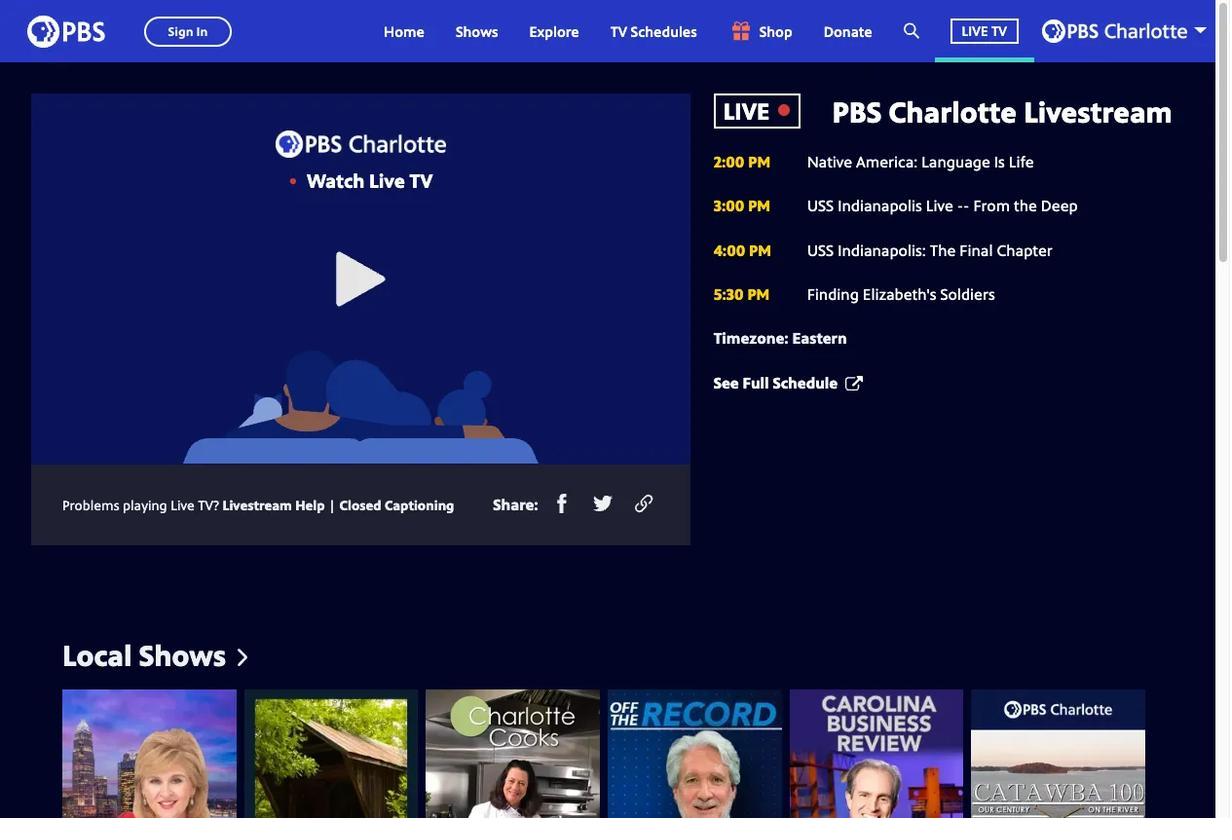 Task type: describe. For each thing, give the bounding box(es) containing it.
carolina impact image
[[62, 690, 236, 818]]

elizabeth's
[[863, 284, 937, 305]]

timezone:
[[714, 328, 789, 349]]

soldiers
[[941, 284, 995, 305]]

5:30 pm
[[714, 284, 770, 305]]

chapter
[[997, 239, 1053, 261]]

native america: language is life
[[807, 151, 1034, 172]]

closed captioning link
[[340, 496, 454, 514]]

|
[[328, 496, 336, 514]]

explore link
[[514, 0, 595, 62]]

2:00
[[714, 151, 745, 172]]

problems playing live tv? livestream help | closed captioning
[[62, 496, 454, 514]]

live up 2:00 pm
[[724, 95, 770, 127]]

0 horizontal spatial livestream
[[223, 496, 292, 514]]

live inside live tv link
[[962, 21, 988, 40]]

5:30
[[714, 284, 744, 305]]

shows link
[[440, 0, 514, 62]]

live up the
[[926, 195, 954, 217]]

tv schedules link
[[595, 0, 713, 62]]

2:00 pm
[[714, 151, 771, 172]]

local shows
[[62, 635, 226, 675]]

indianapolis
[[838, 195, 923, 217]]

uss for uss indianapolis live -- from the deep
[[807, 195, 834, 217]]

final
[[960, 239, 993, 261]]

shop
[[760, 21, 793, 41]]

uss for uss indianapolis: the final chapter
[[807, 239, 834, 261]]

live tv
[[962, 21, 1007, 40]]

tv inside live tv link
[[992, 21, 1007, 40]]

catawba 100: our century on the river image
[[972, 690, 1146, 818]]

3:00
[[714, 195, 745, 217]]

home
[[384, 21, 425, 41]]

shop link
[[713, 0, 808, 62]]

share:
[[493, 494, 538, 515]]

pbs image
[[27, 9, 105, 53]]

1 - from the left
[[958, 195, 964, 217]]

0 vertical spatial shows
[[456, 21, 498, 41]]

live tv link
[[935, 0, 1035, 62]]

tv inside tv schedules "link"
[[611, 21, 627, 41]]

closed
[[340, 496, 382, 514]]

twitter image
[[593, 494, 613, 513]]

carolina business review image
[[790, 690, 964, 818]]

pm for 2:00 pm
[[749, 151, 771, 172]]

problems
[[62, 496, 119, 514]]

is
[[995, 151, 1005, 172]]

0 vertical spatial livestream
[[1024, 91, 1173, 131]]

pbs charlotte image
[[1043, 19, 1188, 43]]

3:00 pm
[[714, 195, 771, 217]]

see
[[714, 372, 739, 393]]

schedule
[[773, 372, 838, 393]]

native
[[807, 151, 853, 172]]

timezone: eastern
[[714, 328, 847, 349]]



Task type: vqa. For each thing, say whether or not it's contained in the screenshot.


Task type: locate. For each thing, give the bounding box(es) containing it.
charlotte
[[889, 91, 1017, 131]]

uss
[[807, 195, 834, 217], [807, 239, 834, 261]]

live left tv?
[[171, 496, 195, 514]]

1 horizontal spatial shows
[[456, 21, 498, 41]]

explore
[[530, 21, 579, 41]]

uss up finding
[[807, 239, 834, 261]]

the
[[1014, 195, 1038, 217]]

1 uss from the top
[[807, 195, 834, 217]]

facebook image
[[552, 494, 572, 513]]

captioning
[[385, 496, 454, 514]]

0 horizontal spatial shows
[[139, 635, 226, 675]]

1 vertical spatial livestream
[[223, 496, 292, 514]]

tv?
[[198, 496, 219, 514]]

livestream
[[1024, 91, 1173, 131], [223, 496, 292, 514]]

1 horizontal spatial tv
[[992, 21, 1007, 40]]

pm for 4:00 pm
[[749, 239, 772, 261]]

deep
[[1041, 195, 1078, 217]]

livestream down pbs charlotte image
[[1024, 91, 1173, 131]]

shows right 'local'
[[139, 635, 226, 675]]

pm right 5:30
[[748, 284, 770, 305]]

tv schedules
[[611, 21, 697, 41]]

america:
[[857, 151, 918, 172]]

see full schedule link
[[714, 372, 1185, 394]]

livestream right tv?
[[223, 496, 292, 514]]

1 vertical spatial shows
[[139, 635, 226, 675]]

finding
[[807, 284, 859, 305]]

home link
[[368, 0, 440, 62]]

0 vertical spatial uss
[[807, 195, 834, 217]]

live right "search" image
[[962, 21, 988, 40]]

shows right the home
[[456, 21, 498, 41]]

search image
[[904, 21, 919, 40]]

off the record image
[[608, 690, 782, 818]]

eastern
[[793, 328, 847, 349]]

shows
[[456, 21, 498, 41], [139, 635, 226, 675]]

pm right 2:00
[[749, 151, 771, 172]]

pbs charlotte livestream
[[833, 91, 1173, 131]]

-
[[958, 195, 964, 217], [964, 195, 970, 217]]

donate
[[824, 21, 873, 41]]

tv
[[992, 21, 1007, 40], [611, 21, 627, 41]]

trail of history image
[[244, 690, 418, 818]]

pm for 3:00 pm
[[748, 195, 771, 217]]

charlotte cooks image
[[426, 690, 600, 818]]

pm for 5:30 pm
[[748, 284, 770, 305]]

1 horizontal spatial livestream
[[1024, 91, 1173, 131]]

1 vertical spatial uss
[[807, 239, 834, 261]]

tv up pbs charlotte livestream
[[992, 21, 1007, 40]]

help
[[295, 496, 325, 514]]

4:00 pm
[[714, 239, 772, 261]]

playing
[[123, 496, 167, 514]]

full
[[743, 372, 769, 393]]

local
[[62, 635, 132, 675]]

uss down 'native'
[[807, 195, 834, 217]]

donate link
[[808, 0, 888, 62]]

see full schedule
[[714, 372, 838, 393]]

local shows link
[[62, 635, 248, 675]]

schedules
[[631, 21, 697, 41]]

uss indianapolis: the final chapter
[[807, 239, 1053, 261]]

4:00
[[714, 239, 746, 261]]

0 horizontal spatial tv
[[611, 21, 627, 41]]

pbs
[[833, 91, 882, 131]]

live
[[962, 21, 988, 40], [724, 95, 770, 127], [926, 195, 954, 217], [171, 496, 195, 514]]

2 uss from the top
[[807, 239, 834, 261]]

from
[[974, 195, 1010, 217]]

pm right 4:00
[[749, 239, 772, 261]]

language
[[922, 151, 991, 172]]

indianapolis:
[[838, 239, 926, 261]]

pm right 3:00 on the right
[[748, 195, 771, 217]]

livestream help link
[[223, 496, 325, 514]]

the
[[930, 239, 956, 261]]

2 - from the left
[[964, 195, 970, 217]]

finding elizabeth's soldiers
[[807, 284, 995, 305]]

tv left schedules
[[611, 21, 627, 41]]

pm
[[749, 151, 771, 172], [748, 195, 771, 217], [749, 239, 772, 261], [748, 284, 770, 305]]

uss indianapolis live -- from the deep
[[807, 195, 1078, 217]]

life
[[1009, 151, 1034, 172]]



